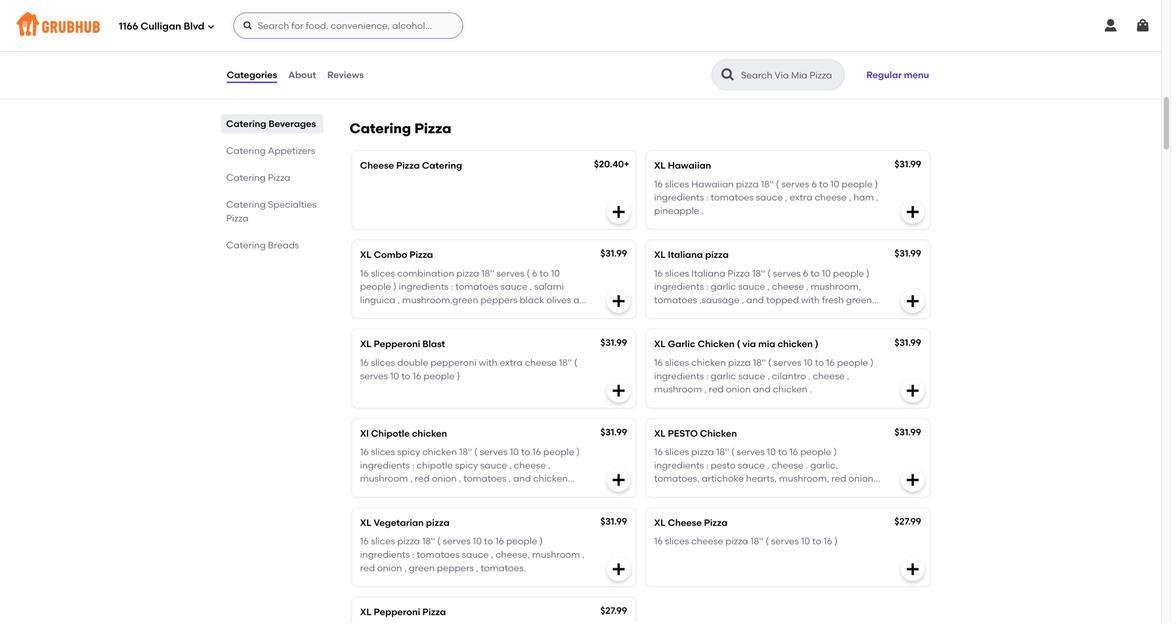 Task type: describe. For each thing, give the bounding box(es) containing it.
18'' inside "16 slices pizza 18'' ( serves 10 to 16 people ) ingredients : tomatoes sauce , cheese, mushroom , red onion , green peppers , tomatoes."
[[422, 536, 435, 547]]

onion inside the 16 slices italiana pizza 18'' ( serves 6 to 10 people ) ingredients : garlic sauce , cheese , mushroom, tomatoes ,sausage , and topped with fresh green onion .
[[654, 308, 679, 319]]

slices for garlic
[[665, 357, 689, 368]]

about
[[288, 69, 316, 80]]

0 vertical spatial chipotle
[[417, 460, 453, 471]]

people inside 16 slices spicy chicken 18'' ( serves 10 to 16 people ) ingredients : chipotle spicy sauce , cheese , mushroom , red onion , tomatoes , and chicken marinated with chipotle sauce .
[[543, 447, 574, 458]]

people inside 16 slices chicken pizza 18'' ( serves 10 to 16 people ) ingredients : garlic sauce , cilantro . cheese , mushroom , red onion and chicken .
[[837, 357, 868, 368]]

xl pesto chicken
[[654, 428, 737, 439]]

catering appetizers tab
[[226, 144, 318, 158]]

pizza inside 16 slices chicken pizza 18'' ( serves 10 to 16 people ) ingredients : garlic sauce , cilantro . cheese , mushroom , red onion and chicken .
[[728, 357, 751, 368]]

sauce inside the 16 slices italiana pizza 18'' ( serves 6 to 10 people ) ingredients : garlic sauce , cheese , mushroom, tomatoes ,sausage , and topped with fresh green onion .
[[738, 281, 765, 292]]

categories
[[227, 69, 277, 80]]

blvd
[[184, 20, 205, 32]]

Search Via Mia Pizza search field
[[740, 69, 840, 81]]

xl vegetarian pizza
[[360, 517, 450, 528]]

xl for xl pesto chicken
[[654, 428, 666, 439]]

sticks down pepperoni sticks
[[421, 61, 446, 72]]

. inside 16 slices pizza 18'' ( serves 10 to 16 people ) ingredients : pesto sauce , cheese . garlic, tomatoes, artichoke hearts, mushroom, red onion and chicken
[[806, 460, 808, 471]]

marinated
[[360, 487, 407, 498]]

vegetarian
[[374, 517, 424, 528]]

16 slices hawaiian pizza  18" ( serves 6 to 10 people ) ingredients : tomatoes sauce , extra cheese , ham , pineapple .
[[654, 178, 879, 216]]

main navigation navigation
[[0, 0, 1162, 51]]

chicken for pizza
[[700, 428, 737, 439]]

serves inside "16 slices pizza 18'' ( serves 10 to 16 people ) ingredients : tomatoes sauce , cheese, mushroom , red onion , green peppers , tomatoes."
[[443, 536, 471, 547]]

svg image inside main navigation navigation
[[207, 23, 215, 31]]

0 vertical spatial hawaiian
[[668, 160, 711, 171]]

serves inside 16 slices spicy chicken 18'' ( serves 10 to 16 people ) ingredients : chipotle spicy sauce , cheese , mushroom , red onion , tomatoes , and chicken marinated with chipotle sauce .
[[480, 447, 508, 458]]

18'' inside 16 slices double pepperoni with extra cheese 18'' ( serves 10 to 16 people )
[[559, 357, 572, 368]]

catering for catering specialties pizza tab
[[226, 199, 266, 210]]

pepperoni for xl pepperoni pizza
[[374, 607, 420, 618]]

xl for xl vegetarian pizza
[[360, 517, 372, 528]]

double
[[397, 357, 428, 368]]

catering pizza inside tab
[[226, 172, 290, 183]]

ingredients for combination
[[399, 281, 449, 292]]

to inside the 16 slices combination pizza 18'' serves ( 6 to 10 people ) ingredients : tomatoes sauce , salami linguica , mushroom,green peppers black olives and sausage .
[[540, 268, 549, 279]]

reviews
[[327, 69, 364, 80]]

via
[[743, 339, 756, 350]]

xl
[[360, 428, 369, 439]]

hawaiian inside 16 slices hawaiian pizza  18" ( serves 6 to 10 people ) ingredients : tomatoes sauce , extra cheese , ham , pineapple .
[[692, 178, 734, 190]]

10 inside "16 slices pizza 18'' ( serves 10 to 16 people ) ingredients : tomatoes sauce , cheese, mushroom , red onion , green peppers , tomatoes."
[[473, 536, 482, 547]]

1 horizontal spatial catering pizza
[[350, 120, 452, 137]]

xl for xl cheese pizza
[[654, 517, 666, 528]]

italiana inside the 16 slices italiana pizza 18'' ( serves 6 to 10 people ) ingredients : garlic sauce , cheese , mushroom, tomatoes ,sausage , and topped with fresh green onion .
[[692, 268, 726, 279]]

pizza inside "16 slices pizza 18'' ( serves 10 to 16 people ) ingredients : tomatoes sauce , cheese, mushroom , red onion , green peppers , tomatoes."
[[397, 536, 420, 547]]

regular menu
[[867, 69, 929, 80]]

svg image for 16 slices pizza 18'' ( serves 10 to 16 people ) ingredients : pesto sauce , cheese . garlic, tomatoes, artichoke hearts, mushroom, red onion and chicken
[[905, 472, 921, 488]]

. inside 16 slices hawaiian pizza  18" ( serves 6 to 10 people ) ingredients : tomatoes sauce , extra cheese , ham , pineapple .
[[702, 205, 704, 216]]

$31.99 for 16 slices double pepperoni with extra cheese 18'' ( serves 10 to 16 people )
[[601, 337, 627, 348]]

16 slices pizza 18'' ( serves 10 to 16 people ) ingredients : tomatoes sauce , cheese, mushroom , red onion , green peppers , tomatoes.
[[360, 536, 585, 574]]

18"
[[761, 178, 774, 190]]

10 inside 16 slices double pepperoni with extra cheese 18'' ( serves 10 to 16 people )
[[390, 371, 399, 382]]

ingredients for hawaiian
[[654, 192, 704, 203]]

chicken for chicken
[[698, 339, 735, 350]]

sauce inside "16 slices pizza 18'' ( serves 10 to 16 people ) ingredients : tomatoes sauce , cheese, mushroom , red onion , green peppers , tomatoes."
[[462, 549, 489, 560]]

10 inside the 16 slices italiana pizza 18'' ( serves 6 to 10 people ) ingredients : garlic sauce , cheese , mushroom, tomatoes ,sausage , and topped with fresh green onion .
[[822, 268, 831, 279]]

and inside the 16 slices combination pizza 18'' serves ( 6 to 10 people ) ingredients : tomatoes sauce , salami linguica , mushroom,green peppers black olives and sausage .
[[574, 294, 591, 306]]

catering for catering beverages 'tab'
[[226, 118, 266, 129]]

people inside 16 slices hawaiian pizza  18" ( serves 6 to 10 people ) ingredients : tomatoes sauce , extra cheese , ham , pineapple .
[[842, 178, 873, 190]]

to inside 16 slices chicken pizza 18'' ( serves 10 to 16 people ) ingredients : garlic sauce , cilantro . cheese , mushroom , red onion and chicken .
[[815, 357, 824, 368]]

peppers inside the 16 slices combination pizza 18'' serves ( 6 to 10 people ) ingredients : tomatoes sauce , salami linguica , mushroom,green peppers black olives and sausage .
[[481, 294, 518, 306]]

10 inside 16 slices pizza 18'' ( serves 10 to 16 people ) ingredients : pesto sauce , cheese . garlic, tomatoes, artichoke hearts, mushroom, red onion and chicken
[[767, 447, 776, 458]]

16 inside the 16 slices combination pizza 18'' serves ( 6 to 10 people ) ingredients : tomatoes sauce , salami linguica , mushroom,green peppers black olives and sausage .
[[360, 268, 369, 279]]

bacon ranch sticks
[[654, 42, 740, 54]]

cheese inside 16 slices pizza 18'' ( serves 10 to 16 people ) ingredients : pesto sauce , cheese . garlic, tomatoes, artichoke hearts, mushroom, red onion and chicken
[[772, 460, 804, 471]]

linguica
[[360, 294, 396, 306]]

menu
[[904, 69, 929, 80]]

mushroom, inside the 16 slices italiana pizza 18'' ( serves 6 to 10 people ) ingredients : garlic sauce , cheese , mushroom, tomatoes ,sausage , and topped with fresh green onion .
[[811, 281, 861, 292]]

tomatoes inside 16 slices spicy chicken 18'' ( serves 10 to 16 people ) ingredients : chipotle spicy sauce , cheese , mushroom , red onion , tomatoes , and chicken marinated with chipotle sauce .
[[464, 473, 507, 484]]

pepperoni inside 16 slices double pepperoni with extra cheese 18'' ( serves 10 to 16 people )
[[431, 357, 477, 368]]

mushroom inside 16 slices chicken pizza 18'' ( serves 10 to 16 people ) ingredients : garlic sauce , cilantro . cheese , mushroom , red onion and chicken .
[[654, 384, 702, 395]]

fresh
[[822, 294, 844, 306]]

tomatoes,
[[654, 473, 700, 484]]

search icon image
[[720, 67, 736, 83]]

catering specialties pizza tab
[[226, 198, 318, 225]]

appetizers
[[268, 145, 315, 156]]

pepperoni sticks
[[360, 42, 434, 54]]

garlic
[[668, 339, 696, 350]]

specialties
[[268, 199, 317, 210]]

cheese,
[[496, 549, 530, 560]]

sauce inside 16 slices hawaiian pizza  18" ( serves 6 to 10 people ) ingredients : tomatoes sauce , extra cheese , ham , pineapple .
[[756, 192, 783, 203]]

onion inside 16 slices chicken pizza 18'' ( serves 10 to 16 people ) ingredients : garlic sauce , cilantro . cheese , mushroom , red onion and chicken .
[[726, 384, 751, 395]]

$31.99 for 16 slices hawaiian pizza  18" ( serves 6 to 10 people ) ingredients : tomatoes sauce , extra cheese , ham , pineapple .
[[895, 159, 922, 170]]

: for combination
[[451, 281, 453, 292]]

slices for hawaiian
[[665, 178, 689, 190]]

$39.99
[[599, 41, 627, 52]]

18'' inside the 16 slices italiana pizza 18'' ( serves 6 to 10 people ) ingredients : garlic sauce , cheese , mushroom, tomatoes ,sausage , and topped with fresh green onion .
[[752, 268, 765, 279]]

0 vertical spatial ranch
[[686, 42, 712, 54]]

combination
[[397, 268, 454, 279]]

with inside 16 slices spicy chicken 18'' ( serves 10 to 16 people ) ingredients : chipotle spicy sauce , cheese , mushroom , red onion , tomatoes , and chicken marinated with chipotle sauce .
[[410, 487, 428, 498]]

serves inside the 16 slices italiana pizza 18'' ( serves 6 to 10 people ) ingredients : garlic sauce , cheese , mushroom, tomatoes ,sausage , and topped with fresh green onion .
[[773, 268, 801, 279]]

catering for catering appetizers tab
[[226, 145, 266, 156]]

sauce inside 16 slices chicken pizza 18'' ( serves 10 to 16 people ) ingredients : garlic sauce , cilantro . cheese , mushroom , red onion and chicken .
[[738, 371, 765, 382]]

salami
[[534, 281, 564, 292]]

slices for chipotle
[[371, 447, 395, 458]]

tomatoes inside "16 slices pizza 18'' ( serves 10 to 16 people ) ingredients : tomatoes sauce , cheese, mushroom , red onion , green peppers , tomatoes."
[[417, 549, 460, 560]]

18'' inside 16 slices spicy chicken 18'' ( serves 10 to 16 people ) ingredients : chipotle spicy sauce , cheese , mushroom , red onion , tomatoes , and chicken marinated with chipotle sauce .
[[459, 447, 472, 458]]

extra inside 16 slices double pepperoni with extra cheese 18'' ( serves 10 to 16 people )
[[500, 357, 523, 368]]

and inside 16 slices pizza 18'' ( serves 10 to 16 people ) ingredients : pesto sauce , cheese . garlic, tomatoes, artichoke hearts, mushroom, red onion and chicken
[[654, 487, 672, 498]]

) inside the 16 slices combination pizza 18'' serves ( 6 to 10 people ) ingredients : tomatoes sauce , salami linguica , mushroom,green peppers black olives and sausage .
[[393, 281, 397, 292]]

combo
[[374, 249, 407, 260]]

catering beverages tab
[[226, 117, 318, 131]]

reviews button
[[327, 51, 365, 98]]

16 slices chicken pizza 18'' ( serves 10 to 16 people ) ingredients : garlic sauce , cilantro . cheese , mushroom , red onion and chicken .
[[654, 357, 874, 395]]

people inside 16 slices pizza 18'' ( serves 10 to 16 people ) ingredients : pesto sauce , cheese . garlic, tomatoes, artichoke hearts, mushroom, red onion and chicken
[[801, 447, 832, 458]]

sauce inside 16 slices pizza 18'' ( serves 10 to 16 people ) ingredients : pesto sauce , cheese . garlic, tomatoes, artichoke hearts, mushroom, red onion and chicken
[[738, 460, 765, 471]]

tomatoes inside the 16 slices combination pizza 18'' serves ( 6 to 10 people ) ingredients : tomatoes sauce , salami linguica , mushroom,green peppers black olives and sausage .
[[455, 281, 498, 292]]

xl pepperoni pizza
[[360, 607, 446, 618]]

0 horizontal spatial cheese
[[360, 160, 394, 171]]

32 for 32 bacon ranch sticks ( serves 20 to 24 people )
[[654, 61, 665, 72]]

16 slices combination pizza 18'' serves ( 6 to 10 people ) ingredients : tomatoes sauce , salami linguica , mushroom,green peppers black olives and sausage .
[[360, 268, 591, 319]]

mushroom,green
[[402, 294, 478, 306]]

serves inside 16 slices pizza 18'' ( serves 10 to 16 people ) ingredients : pesto sauce , cheese . garlic, tomatoes, artichoke hearts, mushroom, red onion and chicken
[[737, 447, 765, 458]]

10 inside 16 slices hawaiian pizza  18" ( serves 6 to 10 people ) ingredients : tomatoes sauce , extra cheese , ham , pineapple .
[[831, 178, 840, 190]]

16 slices pizza 18'' ( serves 10 to 16 people ) ingredients : pesto sauce , cheese . garlic, tomatoes, artichoke hearts, mushroom, red onion and chicken
[[654, 447, 874, 498]]

$31.99 for 16 slices spicy chicken 18'' ( serves 10 to 16 people ) ingredients : chipotle spicy sauce , cheese , mushroom , red onion , tomatoes , and chicken marinated with chipotle sauce .
[[601, 427, 627, 438]]

, inside 16 slices pizza 18'' ( serves 10 to 16 people ) ingredients : pesto sauce , cheese . garlic, tomatoes, artichoke hearts, mushroom, red onion and chicken
[[767, 460, 770, 471]]

sticks down bacon ranch sticks
[[726, 61, 751, 72]]

people inside "16 slices pizza 18'' ( serves 10 to 16 people ) ingredients : tomatoes sauce , cheese, mushroom , red onion , green peppers , tomatoes."
[[506, 536, 537, 547]]

) inside "16 slices pizza 18'' ( serves 10 to 16 people ) ingredients : tomatoes sauce , cheese, mushroom , red onion , green peppers , tomatoes."
[[540, 536, 543, 547]]

pizza inside catering specialties pizza
[[226, 213, 249, 224]]

cheese inside 16 slices chicken pizza 18'' ( serves 10 to 16 people ) ingredients : garlic sauce , cilantro . cheese , mushroom , red onion and chicken .
[[813, 371, 845, 382]]

with inside the 16 slices italiana pizza 18'' ( serves 6 to 10 people ) ingredients : garlic sauce , cheese , mushroom, tomatoes ,sausage , and topped with fresh green onion .
[[801, 294, 820, 306]]

xl combo pizza
[[360, 249, 433, 260]]

) inside 16 slices pizza 18'' ( serves 10 to 16 people ) ingredients : pesto sauce , cheese . garlic, tomatoes, artichoke hearts, mushroom, red onion and chicken
[[834, 447, 837, 458]]

) inside 16 slices chicken pizza 18'' ( serves 10 to 16 people ) ingredients : garlic sauce , cilantro . cheese , mushroom , red onion and chicken .
[[871, 357, 874, 368]]

slices for italiana
[[665, 268, 689, 279]]

garlic,
[[810, 460, 838, 471]]

. inside 16 slices spicy chicken 18'' ( serves 10 to 16 people ) ingredients : chipotle spicy sauce , cheese , mushroom , red onion , tomatoes , and chicken marinated with chipotle sauce .
[[498, 487, 500, 498]]

people inside the 16 slices italiana pizza 18'' ( serves 6 to 10 people ) ingredients : garlic sauce , cheese , mushroom, tomatoes ,sausage , and topped with fresh green onion .
[[833, 268, 864, 279]]

16 inside 16 slices hawaiian pizza  18" ( serves 6 to 10 people ) ingredients : tomatoes sauce , extra cheese , ham , pineapple .
[[654, 178, 663, 190]]

pizza right vegetarian
[[426, 517, 450, 528]]

$20.40 +
[[594, 159, 630, 170]]

sauce inside the 16 slices combination pizza 18'' serves ( 6 to 10 people ) ingredients : tomatoes sauce , salami linguica , mushroom,green peppers black olives and sausage .
[[501, 281, 528, 292]]

1166 culligan blvd
[[119, 20, 205, 32]]

red inside 16 slices pizza 18'' ( serves 10 to 16 people ) ingredients : pesto sauce , cheese . garlic, tomatoes, artichoke hearts, mushroom, red onion and chicken
[[832, 473, 847, 484]]

1 vertical spatial ranch
[[698, 61, 724, 72]]

: inside "16 slices pizza 18'' ( serves 10 to 16 people ) ingredients : tomatoes sauce , cheese, mushroom , red onion , green peppers , tomatoes."
[[412, 549, 415, 560]]

xl for xl hawaiian
[[654, 160, 666, 171]]

catering appetizers
[[226, 145, 315, 156]]

artichoke
[[702, 473, 744, 484]]

ingredients for chicken
[[654, 371, 704, 382]]

olives
[[547, 294, 571, 306]]

red inside "16 slices pizza 18'' ( serves 10 to 16 people ) ingredients : tomatoes sauce , cheese, mushroom , red onion , green peppers , tomatoes."
[[360, 563, 375, 574]]

xl italiana pizza
[[654, 249, 729, 260]]

cheese inside 16 slices hawaiian pizza  18" ( serves 6 to 10 people ) ingredients : tomatoes sauce , extra cheese , ham , pineapple .
[[815, 192, 847, 203]]

regular menu button
[[861, 60, 935, 89]]

) inside 16 slices double pepperoni with extra cheese 18'' ( serves 10 to 16 people )
[[457, 371, 460, 382]]

catering specialties pizza
[[226, 199, 317, 224]]

0 horizontal spatial spicy
[[397, 447, 420, 458]]

pizza inside the 16 slices combination pizza 18'' serves ( 6 to 10 people ) ingredients : tomatoes sauce , salami linguica , mushroom,green peppers black olives and sausage .
[[457, 268, 479, 279]]

1 vertical spatial $27.99
[[601, 605, 627, 617]]

extra inside 16 slices hawaiian pizza  18" ( serves 6 to 10 people ) ingredients : tomatoes sauce , extra cheese , ham , pineapple .
[[790, 192, 813, 203]]

+
[[624, 159, 630, 170]]

( inside 16 slices hawaiian pizza  18" ( serves 6 to 10 people ) ingredients : tomatoes sauce , extra cheese , ham , pineapple .
[[776, 178, 779, 190]]

and inside 16 slices chicken pizza 18'' ( serves 10 to 16 people ) ingredients : garlic sauce , cilantro . cheese , mushroom , red onion and chicken .
[[753, 384, 771, 395]]

$31.99 for 16 slices pizza 18'' ( serves 10 to 16 people ) ingredients : tomatoes sauce , cheese, mushroom , red onion , green peppers , tomatoes.
[[601, 516, 627, 527]]

mushroom, inside 16 slices pizza 18'' ( serves 10 to 16 people ) ingredients : pesto sauce , cheese . garlic, tomatoes, artichoke hearts, mushroom, red onion and chicken
[[779, 473, 829, 484]]

svg image for 16 slices pizza 18'' ( serves 10 to 16 people ) ingredients : tomatoes sauce , cheese, mushroom , red onion , green peppers , tomatoes.
[[611, 562, 627, 577]]

cilantro
[[772, 371, 806, 382]]

people inside 16 slices double pepperoni with extra cheese 18'' ( serves 10 to 16 people )
[[424, 371, 455, 382]]

1166
[[119, 20, 138, 32]]

svg image for 16 slices hawaiian pizza  18" ( serves 6 to 10 people ) ingredients : tomatoes sauce , extra cheese , ham , pineapple .
[[905, 204, 921, 220]]

10 inside 16 slices spicy chicken 18'' ( serves 10 to 16 people ) ingredients : chipotle spicy sauce , cheese , mushroom , red onion , tomatoes , and chicken marinated with chipotle sauce .
[[510, 447, 519, 458]]

serves inside 16 slices hawaiian pizza  18" ( serves 6 to 10 people ) ingredients : tomatoes sauce , extra cheese , ham , pineapple .
[[782, 178, 809, 190]]

pesto
[[711, 460, 736, 471]]



Task type: vqa. For each thing, say whether or not it's contained in the screenshot.
People in 16 slices hawaiian pizza  18" ( serves 6 to 10 people ) ingredients : tomatoes sauce , extra cheese , ham , pineapple .
yes



Task type: locate. For each thing, give the bounding box(es) containing it.
1 horizontal spatial extra
[[790, 192, 813, 203]]

2 horizontal spatial 6
[[812, 178, 817, 190]]

to inside 16 slices hawaiian pizza  18" ( serves 6 to 10 people ) ingredients : tomatoes sauce , extra cheese , ham , pineapple .
[[819, 178, 828, 190]]

pizza down "xl vegetarian pizza"
[[397, 536, 420, 547]]

1 horizontal spatial spicy
[[455, 460, 478, 471]]

pizza down xl pesto chicken
[[692, 447, 714, 458]]

chicken inside 16 slices pizza 18'' ( serves 10 to 16 people ) ingredients : pesto sauce , cheese . garlic, tomatoes, artichoke hearts, mushroom, red onion and chicken
[[674, 487, 709, 498]]

xl for xl pepperoni blast
[[360, 339, 372, 350]]

1 horizontal spatial 32
[[654, 61, 665, 72]]

1 horizontal spatial peppers
[[481, 294, 518, 306]]

chicken left via
[[698, 339, 735, 350]]

1 horizontal spatial mushroom
[[532, 549, 580, 560]]

slices inside 16 slices chicken pizza 18'' ( serves 10 to 16 people ) ingredients : garlic sauce , cilantro . cheese , mushroom , red onion and chicken .
[[665, 357, 689, 368]]

1 horizontal spatial $27.99
[[895, 516, 922, 527]]

red inside 16 slices spicy chicken 18'' ( serves 10 to 16 people ) ingredients : chipotle spicy sauce , cheese , mushroom , red onion , tomatoes , and chicken marinated with chipotle sauce .
[[415, 473, 430, 484]]

peppers left 'tomatoes.' at the bottom left of page
[[437, 563, 474, 574]]

1 horizontal spatial 20
[[789, 61, 799, 72]]

slices down xl hawaiian
[[665, 178, 689, 190]]

: up ,sausage
[[706, 281, 709, 292]]

red up xl pesto chicken
[[709, 384, 724, 395]]

catering inside catering specialties pizza
[[226, 199, 266, 210]]

ranch up bacon
[[686, 42, 712, 54]]

regular
[[867, 69, 902, 80]]

. inside the 16 slices italiana pizza 18'' ( serves 6 to 10 people ) ingredients : garlic sauce , cheese , mushroom, tomatoes ,sausage , and topped with fresh green onion .
[[681, 308, 684, 319]]

italiana down the pineapple
[[668, 249, 703, 260]]

ingredients inside 16 slices spicy chicken 18'' ( serves 10 to 16 people ) ingredients : chipotle spicy sauce , cheese , mushroom , red onion , tomatoes , and chicken marinated with chipotle sauce .
[[360, 460, 410, 471]]

0 horizontal spatial extra
[[500, 357, 523, 368]]

onion inside "16 slices pizza 18'' ( serves 10 to 16 people ) ingredients : tomatoes sauce , cheese, mushroom , red onion , green peppers , tomatoes."
[[377, 563, 402, 574]]

peppers
[[481, 294, 518, 306], [437, 563, 474, 574]]

red inside 16 slices chicken pizza 18'' ( serves 10 to 16 people ) ingredients : garlic sauce , cilantro . cheese , mushroom , red onion and chicken .
[[709, 384, 724, 395]]

1 horizontal spatial 24
[[813, 61, 823, 72]]

: down xl hawaiian
[[706, 192, 709, 203]]

mushroom inside 16 slices spicy chicken 18'' ( serves 10 to 16 people ) ingredients : chipotle spicy sauce , cheese , mushroom , red onion , tomatoes , and chicken marinated with chipotle sauce .
[[360, 473, 408, 484]]

)
[[554, 61, 557, 72], [859, 61, 862, 72], [875, 178, 878, 190], [866, 268, 870, 279], [393, 281, 397, 292], [815, 339, 819, 350], [871, 357, 874, 368], [457, 371, 460, 382], [577, 447, 580, 458], [834, 447, 837, 458], [540, 536, 543, 547], [835, 536, 838, 547]]

0 vertical spatial extra
[[790, 192, 813, 203]]

0 vertical spatial mushroom,
[[811, 281, 861, 292]]

ingredients down garlic
[[654, 371, 704, 382]]

16
[[654, 178, 663, 190], [360, 268, 369, 279], [654, 268, 663, 279], [360, 357, 369, 368], [654, 357, 663, 368], [826, 357, 835, 368], [413, 371, 421, 382], [360, 447, 369, 458], [532, 447, 541, 458], [654, 447, 663, 458], [790, 447, 798, 458], [360, 536, 369, 547], [495, 536, 504, 547], [654, 536, 663, 547], [824, 536, 833, 547]]

svg image for 16 slices chicken pizza 18'' ( serves 10 to 16 people ) ingredients : garlic sauce , cilantro . cheese , mushroom , red onion and chicken .
[[905, 383, 921, 399]]

xl for xl italiana pizza
[[654, 249, 666, 260]]

0 vertical spatial cheese
[[360, 160, 394, 171]]

1 vertical spatial mushroom
[[360, 473, 408, 484]]

: for hawaiian
[[706, 192, 709, 203]]

garlic up ,sausage
[[711, 281, 736, 292]]

chipotle up "xl vegetarian pizza"
[[430, 487, 467, 498]]

$44.99
[[892, 41, 922, 52]]

with
[[801, 294, 820, 306], [479, 357, 498, 368], [410, 487, 428, 498]]

catering inside 'tab'
[[226, 118, 266, 129]]

$31.99 for 16 slices italiana pizza 18'' ( serves 6 to 10 people ) ingredients : garlic sauce , cheese , mushroom, tomatoes ,sausage , and topped with fresh green onion .
[[895, 248, 922, 259]]

(
[[448, 61, 451, 72], [753, 61, 756, 72], [776, 178, 779, 190], [527, 268, 530, 279], [768, 268, 771, 279], [737, 339, 740, 350], [574, 357, 578, 368], [768, 357, 772, 368], [474, 447, 478, 458], [732, 447, 735, 458], [437, 536, 441, 547], [766, 536, 769, 547]]

slices for vegetarian
[[371, 536, 395, 547]]

svg image for 32 bacon ranch sticks ( serves 20 to 24 people )
[[905, 68, 921, 83]]

hawaiian
[[668, 160, 711, 171], [692, 178, 734, 190]]

( inside 16 slices chicken pizza 18'' ( serves 10 to 16 people ) ingredients : garlic sauce , cilantro . cheese , mushroom , red onion and chicken .
[[768, 357, 772, 368]]

: for italiana
[[706, 281, 709, 292]]

xl for xl combo pizza
[[360, 249, 372, 260]]

1 horizontal spatial with
[[479, 357, 498, 368]]

: inside the 16 slices combination pizza 18'' serves ( 6 to 10 people ) ingredients : tomatoes sauce , salami linguica , mushroom,green peppers black olives and sausage .
[[451, 281, 453, 292]]

: down xl garlic chicken ( via mia chicken )
[[706, 371, 709, 382]]

to
[[496, 61, 505, 72], [802, 61, 811, 72], [819, 178, 828, 190], [540, 268, 549, 279], [811, 268, 820, 279], [815, 357, 824, 368], [401, 371, 411, 382], [521, 447, 530, 458], [778, 447, 787, 458], [484, 536, 493, 547], [812, 536, 822, 547]]

sticks up search icon
[[714, 42, 740, 54]]

slices inside 16 slices spicy chicken 18'' ( serves 10 to 16 people ) ingredients : chipotle spicy sauce , cheese , mushroom , red onion , tomatoes , and chicken marinated with chipotle sauce .
[[371, 447, 395, 458]]

catering beverages
[[226, 118, 316, 129]]

0 vertical spatial with
[[801, 294, 820, 306]]

10
[[831, 178, 840, 190], [551, 268, 560, 279], [822, 268, 831, 279], [804, 357, 813, 368], [390, 371, 399, 382], [510, 447, 519, 458], [767, 447, 776, 458], [473, 536, 482, 547], [801, 536, 810, 547]]

xl pepperoni blast
[[360, 339, 445, 350]]

black
[[520, 294, 544, 306]]

0 vertical spatial peppers
[[481, 294, 518, 306]]

16 slices italiana pizza 18'' ( serves 6 to 10 people ) ingredients : garlic sauce , cheese , mushroom, tomatoes ,sausage , and topped with fresh green onion .
[[654, 268, 872, 319]]

0 horizontal spatial 6
[[532, 268, 538, 279]]

xl hawaiian
[[654, 160, 711, 171]]

xl for xl garlic chicken ( via mia chicken )
[[654, 339, 666, 350]]

svg image for 16 slices combination pizza 18'' serves ( 6 to 10 people ) ingredients : tomatoes sauce , salami linguica , mushroom,green peppers black olives and sausage .
[[611, 294, 627, 309]]

mushroom
[[654, 384, 702, 395], [360, 473, 408, 484], [532, 549, 580, 560]]

32 down bacon
[[654, 61, 665, 72]]

10 inside 16 slices chicken pizza 18'' ( serves 10 to 16 people ) ingredients : garlic sauce , cilantro . cheese , mushroom , red onion and chicken .
[[804, 357, 813, 368]]

1 horizontal spatial pepperoni
[[431, 357, 477, 368]]

slices down vegetarian
[[371, 536, 395, 547]]

slices down garlic
[[665, 357, 689, 368]]

pepperoni for xl pepperoni blast
[[374, 339, 420, 350]]

people inside the 16 slices combination pizza 18'' serves ( 6 to 10 people ) ingredients : tomatoes sauce , salami linguica , mushroom,green peppers black olives and sausage .
[[360, 281, 391, 292]]

18'' inside the 16 slices combination pizza 18'' serves ( 6 to 10 people ) ingredients : tomatoes sauce , salami linguica , mushroom,green peppers black olives and sausage .
[[481, 268, 494, 279]]

1 vertical spatial chicken
[[700, 428, 737, 439]]

0 vertical spatial pepperoni
[[373, 61, 419, 72]]

1 20 from the left
[[483, 61, 494, 72]]

spicy
[[397, 447, 420, 458], [455, 460, 478, 471]]

svg image
[[1103, 18, 1119, 33], [1135, 18, 1151, 33], [243, 20, 253, 31], [611, 204, 627, 220], [905, 294, 921, 309], [611, 383, 627, 399], [611, 472, 627, 488], [905, 562, 921, 577]]

2 vertical spatial mushroom
[[532, 549, 580, 560]]

6 inside the 16 slices italiana pizza 18'' ( serves 6 to 10 people ) ingredients : garlic sauce , cheese , mushroom, tomatoes ,sausage , and topped with fresh green onion .
[[803, 268, 809, 279]]

18''
[[481, 268, 494, 279], [752, 268, 765, 279], [559, 357, 572, 368], [753, 357, 766, 368], [459, 447, 472, 458], [716, 447, 729, 458], [422, 536, 435, 547], [751, 536, 764, 547]]

mushroom right cheese,
[[532, 549, 580, 560]]

garlic for chicken
[[711, 371, 736, 382]]

red
[[709, 384, 724, 395], [415, 473, 430, 484], [832, 473, 847, 484], [360, 563, 375, 574]]

ingredients inside the 16 slices combination pizza 18'' serves ( 6 to 10 people ) ingredients : tomatoes sauce , salami linguica , mushroom,green peppers black olives and sausage .
[[399, 281, 449, 292]]

0 vertical spatial $27.99
[[895, 516, 922, 527]]

xl garlic chicken ( via mia chicken )
[[654, 339, 819, 350]]

$31.99 for 16 slices pizza 18'' ( serves 10 to 16 people ) ingredients : pesto sauce , cheese . garlic, tomatoes, artichoke hearts, mushroom, red onion and chicken
[[895, 427, 922, 438]]

0 vertical spatial spicy
[[397, 447, 420, 458]]

1 vertical spatial peppers
[[437, 563, 474, 574]]

1 horizontal spatial green
[[846, 294, 872, 306]]

0 vertical spatial garlic
[[711, 281, 736, 292]]

slices down combo
[[371, 268, 395, 279]]

16 inside the 16 slices italiana pizza 18'' ( serves 6 to 10 people ) ingredients : garlic sauce , cheese , mushroom, tomatoes ,sausage , and topped with fresh green onion .
[[654, 268, 663, 279]]

ingredients
[[654, 192, 704, 203], [399, 281, 449, 292], [654, 281, 704, 292], [654, 371, 704, 382], [360, 460, 410, 471], [654, 460, 704, 471], [360, 549, 410, 560]]

catering breads tab
[[226, 238, 318, 252]]

slices down pesto
[[665, 447, 689, 458]]

32
[[360, 61, 371, 72], [654, 61, 665, 72]]

) inside 16 slices spicy chicken 18'' ( serves 10 to 16 people ) ingredients : chipotle spicy sauce , cheese , mushroom , red onion , tomatoes , and chicken marinated with chipotle sauce .
[[577, 447, 580, 458]]

) inside 16 slices hawaiian pizza  18" ( serves 6 to 10 people ) ingredients : tomatoes sauce , extra cheese , ham , pineapple .
[[875, 178, 878, 190]]

6 for cheese
[[803, 268, 809, 279]]

catering pizza tab
[[226, 171, 318, 185]]

,
[[785, 192, 788, 203], [849, 192, 852, 203], [876, 192, 879, 203], [530, 281, 532, 292], [768, 281, 770, 292], [806, 281, 809, 292], [398, 294, 400, 306], [742, 294, 744, 306], [768, 371, 770, 382], [847, 371, 850, 382], [704, 384, 707, 395], [509, 460, 512, 471], [548, 460, 551, 471], [767, 460, 770, 471], [410, 473, 413, 484], [459, 473, 461, 484], [509, 473, 511, 484], [491, 549, 493, 560], [582, 549, 585, 560], [404, 563, 407, 574], [476, 563, 479, 574]]

catering breads
[[226, 240, 299, 251]]

mushroom,
[[811, 281, 861, 292], [779, 473, 829, 484]]

cheese pizza catering
[[360, 160, 462, 171]]

pepperoni
[[373, 61, 419, 72], [431, 357, 477, 368]]

svg image
[[207, 23, 215, 31], [905, 68, 921, 83], [905, 204, 921, 220], [611, 294, 627, 309], [905, 383, 921, 399], [905, 472, 921, 488], [611, 562, 627, 577]]

( inside 16 slices double pepperoni with extra cheese 18'' ( serves 10 to 16 people )
[[574, 357, 578, 368]]

0 vertical spatial pepperoni
[[360, 42, 407, 54]]

: inside 16 slices chicken pizza 18'' ( serves 10 to 16 people ) ingredients : garlic sauce , cilantro . cheese , mushroom , red onion and chicken .
[[706, 371, 709, 382]]

hawaiian down xl hawaiian
[[692, 178, 734, 190]]

pizza down xl cheese pizza
[[726, 536, 748, 547]]

16 slices spicy chicken 18'' ( serves 10 to 16 people ) ingredients : chipotle spicy sauce , cheese , mushroom , red onion , tomatoes , and chicken marinated with chipotle sauce .
[[360, 447, 580, 498]]

0 horizontal spatial 20
[[483, 61, 494, 72]]

pizza inside 16 slices pizza 18'' ( serves 10 to 16 people ) ingredients : pesto sauce , cheese . garlic, tomatoes, artichoke hearts, mushroom, red onion and chicken
[[692, 447, 714, 458]]

pesto
[[668, 428, 698, 439]]

ham
[[854, 192, 874, 203]]

onion inside 16 slices spicy chicken 18'' ( serves 10 to 16 people ) ingredients : chipotle spicy sauce , cheese , mushroom , red onion , tomatoes , and chicken marinated with chipotle sauce .
[[432, 473, 457, 484]]

ingredients down combination
[[399, 281, 449, 292]]

catering pizza up the cheese pizza catering
[[350, 120, 452, 137]]

2 garlic from the top
[[711, 371, 736, 382]]

18'' inside 16 slices pizza 18'' ( serves 10 to 16 people ) ingredients : pesto sauce , cheese . garlic, tomatoes, artichoke hearts, mushroom, red onion and chicken
[[716, 447, 729, 458]]

ingredients for spicy
[[360, 460, 410, 471]]

20
[[483, 61, 494, 72], [789, 61, 799, 72]]

xl cheese pizza
[[654, 517, 728, 528]]

1 horizontal spatial 6
[[803, 268, 809, 279]]

slices down xl cheese pizza
[[665, 536, 689, 547]]

hawaiian up the pineapple
[[668, 160, 711, 171]]

1 vertical spatial catering pizza
[[226, 172, 290, 183]]

0 vertical spatial mushroom
[[654, 384, 702, 395]]

0 horizontal spatial catering pizza
[[226, 172, 290, 183]]

mia
[[758, 339, 776, 350]]

ingredients up tomatoes,
[[654, 460, 704, 471]]

32 down pepperoni sticks
[[360, 61, 371, 72]]

1 horizontal spatial cheese
[[668, 517, 702, 528]]

red up "xl vegetarian pizza"
[[415, 473, 430, 484]]

pizza inside 16 slices hawaiian pizza  18" ( serves 6 to 10 people ) ingredients : tomatoes sauce , extra cheese , ham , pineapple .
[[736, 178, 759, 190]]

cheese inside 16 slices spicy chicken 18'' ( serves 10 to 16 people ) ingredients : chipotle spicy sauce , cheese , mushroom , red onion , tomatoes , and chicken marinated with chipotle sauce .
[[514, 460, 546, 471]]

catering for 'catering breads' tab
[[226, 240, 266, 251]]

0 horizontal spatial mushroom
[[360, 473, 408, 484]]

0 horizontal spatial 24
[[508, 61, 518, 72]]

1 vertical spatial pepperoni
[[374, 339, 420, 350]]

tomatoes
[[711, 192, 754, 203], [455, 281, 498, 292], [654, 294, 697, 306], [464, 473, 507, 484], [417, 549, 460, 560]]

serves inside the 16 slices combination pizza 18'' serves ( 6 to 10 people ) ingredients : tomatoes sauce , salami linguica , mushroom,green peppers black olives and sausage .
[[497, 268, 525, 279]]

( inside 16 slices spicy chicken 18'' ( serves 10 to 16 people ) ingredients : chipotle spicy sauce , cheese , mushroom , red onion , tomatoes , and chicken marinated with chipotle sauce .
[[474, 447, 478, 458]]

pizza left 18"
[[736, 178, 759, 190]]

0 vertical spatial chicken
[[698, 339, 735, 350]]

ingredients up the pineapple
[[654, 192, 704, 203]]

and inside 16 slices spicy chicken 18'' ( serves 10 to 16 people ) ingredients : chipotle spicy sauce , cheese , mushroom , red onion , tomatoes , and chicken marinated with chipotle sauce .
[[513, 473, 531, 484]]

slices down xl italiana pizza
[[665, 268, 689, 279]]

red down garlic, on the bottom
[[832, 473, 847, 484]]

1 vertical spatial cheese
[[668, 517, 702, 528]]

pizza
[[736, 178, 759, 190], [705, 249, 729, 260], [457, 268, 479, 279], [728, 357, 751, 368], [692, 447, 714, 458], [426, 517, 450, 528], [397, 536, 420, 547], [726, 536, 748, 547]]

1 vertical spatial chipotle
[[430, 487, 467, 498]]

green inside the 16 slices italiana pizza 18'' ( serves 6 to 10 people ) ingredients : garlic sauce , cheese , mushroom, tomatoes ,sausage , and topped with fresh green onion .
[[846, 294, 872, 306]]

0 vertical spatial green
[[846, 294, 872, 306]]

0 vertical spatial italiana
[[668, 249, 703, 260]]

and inside the 16 slices italiana pizza 18'' ( serves 6 to 10 people ) ingredients : garlic sauce , cheese , mushroom, tomatoes ,sausage , and topped with fresh green onion .
[[746, 294, 764, 306]]

to inside 16 slices spicy chicken 18'' ( serves 10 to 16 people ) ingredients : chipotle spicy sauce , cheese , mushroom , red onion , tomatoes , and chicken marinated with chipotle sauce .
[[521, 447, 530, 458]]

xl chipotle chicken
[[360, 428, 447, 439]]

slices down chipotle
[[371, 447, 395, 458]]

italiana down xl italiana pizza
[[692, 268, 726, 279]]

ingredients inside 16 slices pizza 18'' ( serves 10 to 16 people ) ingredients : pesto sauce , cheese . garlic, tomatoes, artichoke hearts, mushroom, red onion and chicken
[[654, 460, 704, 471]]

$31.99 for 16 slices combination pizza 18'' serves ( 6 to 10 people ) ingredients : tomatoes sauce , salami linguica , mushroom,green peppers black olives and sausage .
[[601, 248, 627, 259]]

chipotle down the xl chipotle chicken
[[417, 460, 453, 471]]

1 garlic from the top
[[711, 281, 736, 292]]

catering for 'catering pizza' tab
[[226, 172, 266, 183]]

1 vertical spatial pepperoni
[[431, 357, 477, 368]]

32 for 32 pepperoni sticks ( serves 20 to 24 people )
[[360, 61, 371, 72]]

bacon
[[667, 61, 696, 72]]

1 24 from the left
[[508, 61, 518, 72]]

mushroom, up fresh
[[811, 281, 861, 292]]

. inside the 16 slices combination pizza 18'' serves ( 6 to 10 people ) ingredients : tomatoes sauce , salami linguica , mushroom,green peppers black olives and sausage .
[[400, 308, 402, 319]]

ranch down bacon ranch sticks
[[698, 61, 724, 72]]

: down "xl vegetarian pizza"
[[412, 549, 415, 560]]

( inside 16 slices pizza 18'' ( serves 10 to 16 people ) ingredients : pesto sauce , cheese . garlic, tomatoes, artichoke hearts, mushroom, red onion and chicken
[[732, 447, 735, 458]]

16 slices cheese pizza 18'' ( serves 10 to 16 )
[[654, 536, 838, 547]]

1 vertical spatial with
[[479, 357, 498, 368]]

slices down xl pepperoni blast
[[371, 357, 395, 368]]

slices inside the 16 slices italiana pizza 18'' ( serves 6 to 10 people ) ingredients : garlic sauce , cheese , mushroom, tomatoes ,sausage , and topped with fresh green onion .
[[665, 268, 689, 279]]

garlic inside the 16 slices italiana pizza 18'' ( serves 6 to 10 people ) ingredients : garlic sauce , cheese , mushroom, tomatoes ,sausage , and topped with fresh green onion .
[[711, 281, 736, 292]]

garlic for italiana
[[711, 281, 736, 292]]

$31.99 for 16 slices chicken pizza 18'' ( serves 10 to 16 people ) ingredients : garlic sauce , cilantro . cheese , mushroom , red onion and chicken .
[[895, 337, 922, 348]]

pepperoni down pepperoni sticks
[[373, 61, 419, 72]]

0 horizontal spatial green
[[409, 563, 435, 574]]

chicken
[[698, 339, 735, 350], [700, 428, 737, 439]]

sticks up 32 pepperoni sticks ( serves 20 to 24 people ) at the left top of the page
[[409, 42, 434, 54]]

pizza up mushroom,green at left
[[457, 268, 479, 279]]

catering pizza down catering appetizers
[[226, 172, 290, 183]]

: inside 16 slices pizza 18'' ( serves 10 to 16 people ) ingredients : pesto sauce , cheese . garlic, tomatoes, artichoke hearts, mushroom, red onion and chicken
[[706, 460, 709, 471]]

tomatoes inside 16 slices hawaiian pizza  18" ( serves 6 to 10 people ) ingredients : tomatoes sauce , extra cheese , ham , pineapple .
[[711, 192, 754, 203]]

about button
[[288, 51, 317, 98]]

cheese
[[815, 192, 847, 203], [772, 281, 804, 292], [525, 357, 557, 368], [813, 371, 845, 382], [514, 460, 546, 471], [772, 460, 804, 471], [692, 536, 724, 547]]

green right fresh
[[846, 294, 872, 306]]

32 pepperoni sticks ( serves 20 to 24 people )
[[360, 61, 557, 72]]

pizza up ,sausage
[[705, 249, 729, 260]]

1 32 from the left
[[360, 61, 371, 72]]

1 vertical spatial mushroom,
[[779, 473, 829, 484]]

ingredients for italiana
[[654, 281, 704, 292]]

2 vertical spatial pepperoni
[[374, 607, 420, 618]]

2 vertical spatial with
[[410, 487, 428, 498]]

6
[[812, 178, 817, 190], [532, 268, 538, 279], [803, 268, 809, 279]]

slices inside 16 slices double pepperoni with extra cheese 18'' ( serves 10 to 16 people )
[[371, 357, 395, 368]]

slices for cheese
[[665, 536, 689, 547]]

sausage
[[360, 308, 398, 319]]

garlic
[[711, 281, 736, 292], [711, 371, 736, 382]]

topped
[[766, 294, 799, 306]]

cheese inside the 16 slices italiana pizza 18'' ( serves 6 to 10 people ) ingredients : garlic sauce , cheese , mushroom, tomatoes ,sausage , and topped with fresh green onion .
[[772, 281, 804, 292]]

2 horizontal spatial mushroom
[[654, 384, 702, 395]]

garlic down xl garlic chicken ( via mia chicken )
[[711, 371, 736, 382]]

to inside 16 slices pizza 18'' ( serves 10 to 16 people ) ingredients : pesto sauce , cheese . garlic, tomatoes, artichoke hearts, mushroom, red onion and chicken
[[778, 447, 787, 458]]

to inside the 16 slices italiana pizza 18'' ( serves 6 to 10 people ) ingredients : garlic sauce , cheese , mushroom, tomatoes ,sausage , and topped with fresh green onion .
[[811, 268, 820, 279]]

culligan
[[141, 20, 181, 32]]

0 vertical spatial catering pizza
[[350, 120, 452, 137]]

1 vertical spatial garlic
[[711, 371, 736, 382]]

bacon
[[654, 42, 683, 54]]

( inside the 16 slices italiana pizza 18'' ( serves 6 to 10 people ) ingredients : garlic sauce , cheese , mushroom, tomatoes ,sausage , and topped with fresh green onion .
[[768, 268, 771, 279]]

: up mushroom,green at left
[[451, 281, 453, 292]]

0 horizontal spatial 32
[[360, 61, 371, 72]]

with inside 16 slices double pepperoni with extra cheese 18'' ( serves 10 to 16 people )
[[479, 357, 498, 368]]

cheese inside 16 slices double pepperoni with extra cheese 18'' ( serves 10 to 16 people )
[[525, 357, 557, 368]]

: down the xl chipotle chicken
[[412, 460, 415, 471]]

mushroom up marinated
[[360, 473, 408, 484]]

: for chicken
[[706, 371, 709, 382]]

cheese
[[360, 160, 394, 171], [668, 517, 702, 528]]

6 inside the 16 slices combination pizza 18'' serves ( 6 to 10 people ) ingredients : tomatoes sauce , salami linguica , mushroom,green peppers black olives and sausage .
[[532, 268, 538, 279]]

mushroom, down garlic, on the bottom
[[779, 473, 829, 484]]

chicken up pesto
[[700, 428, 737, 439]]

catering
[[226, 118, 266, 129], [350, 120, 411, 137], [226, 145, 266, 156], [422, 160, 462, 171], [226, 172, 266, 183], [226, 199, 266, 210], [226, 240, 266, 251]]

ingredients up marinated
[[360, 460, 410, 471]]

ranch
[[686, 42, 712, 54], [698, 61, 724, 72]]

xl
[[654, 160, 666, 171], [360, 249, 372, 260], [654, 249, 666, 260], [360, 339, 372, 350], [654, 339, 666, 350], [654, 428, 666, 439], [360, 517, 372, 528], [654, 517, 666, 528], [360, 607, 372, 618]]

to inside 16 slices double pepperoni with extra cheese 18'' ( serves 10 to 16 people )
[[401, 371, 411, 382]]

2 horizontal spatial with
[[801, 294, 820, 306]]

$20.40
[[594, 159, 624, 170]]

to inside "16 slices pizza 18'' ( serves 10 to 16 people ) ingredients : tomatoes sauce , cheese, mushroom , red onion , green peppers , tomatoes."
[[484, 536, 493, 547]]

6 for extra
[[812, 178, 817, 190]]

16 slices double pepperoni with extra cheese 18'' ( serves 10 to 16 people )
[[360, 357, 578, 382]]

: left pesto
[[706, 460, 709, 471]]

pizza down xl garlic chicken ( via mia chicken )
[[728, 357, 751, 368]]

chipotle
[[417, 460, 453, 471], [430, 487, 467, 498]]

ingredients down vegetarian
[[360, 549, 410, 560]]

1 vertical spatial extra
[[500, 357, 523, 368]]

ingredients down xl italiana pizza
[[654, 281, 704, 292]]

categories button
[[226, 51, 278, 98]]

1 vertical spatial italiana
[[692, 268, 726, 279]]

sauce
[[756, 192, 783, 203], [501, 281, 528, 292], [738, 281, 765, 292], [738, 371, 765, 382], [480, 460, 507, 471], [738, 460, 765, 471], [469, 487, 496, 498], [462, 549, 489, 560]]

peppers inside "16 slices pizza 18'' ( serves 10 to 16 people ) ingredients : tomatoes sauce , cheese, mushroom , red onion , green peppers , tomatoes."
[[437, 563, 474, 574]]

: inside 16 slices spicy chicken 18'' ( serves 10 to 16 people ) ingredients : chipotle spicy sauce , cheese , mushroom , red onion , tomatoes , and chicken marinated with chipotle sauce .
[[412, 460, 415, 471]]

garlic inside 16 slices chicken pizza 18'' ( serves 10 to 16 people ) ingredients : garlic sauce , cilantro . cheese , mushroom , red onion and chicken .
[[711, 371, 736, 382]]

serves inside 16 slices chicken pizza 18'' ( serves 10 to 16 people ) ingredients : garlic sauce , cilantro . cheese , mushroom , red onion and chicken .
[[774, 357, 802, 368]]

pepperoni
[[360, 42, 407, 54], [374, 339, 420, 350], [374, 607, 420, 618]]

blast
[[423, 339, 445, 350]]

1 vertical spatial green
[[409, 563, 435, 574]]

0 horizontal spatial with
[[410, 487, 428, 498]]

tomatoes.
[[481, 563, 526, 574]]

slices inside "16 slices pizza 18'' ( serves 10 to 16 people ) ingredients : tomatoes sauce , cheese, mushroom , red onion , green peppers , tomatoes."
[[371, 536, 395, 547]]

breads
[[268, 240, 299, 251]]

chicken
[[778, 339, 813, 350], [692, 357, 726, 368], [773, 384, 808, 395], [412, 428, 447, 439], [422, 447, 457, 458], [533, 473, 568, 484], [674, 487, 709, 498]]

mushroom up pesto
[[654, 384, 702, 395]]

red down vegetarian
[[360, 563, 375, 574]]

0 horizontal spatial $27.99
[[601, 605, 627, 617]]

slices inside 16 slices pizza 18'' ( serves 10 to 16 people ) ingredients : pesto sauce , cheese . garlic, tomatoes, artichoke hearts, mushroom, red onion and chicken
[[665, 447, 689, 458]]

1 vertical spatial spicy
[[455, 460, 478, 471]]

: for spicy
[[412, 460, 415, 471]]

slices for pepperoni
[[371, 357, 395, 368]]

2 20 from the left
[[789, 61, 799, 72]]

green up xl pepperoni pizza
[[409, 563, 435, 574]]

1 vertical spatial hawaiian
[[692, 178, 734, 190]]

0 horizontal spatial pepperoni
[[373, 61, 419, 72]]

2 32 from the left
[[654, 61, 665, 72]]

ingredients inside "16 slices pizza 18'' ( serves 10 to 16 people ) ingredients : tomatoes sauce , cheese, mushroom , red onion , green peppers , tomatoes."
[[360, 549, 410, 560]]

italiana
[[668, 249, 703, 260], [692, 268, 726, 279]]

6 for salami
[[532, 268, 538, 279]]

pineapple
[[654, 205, 700, 216]]

pepperoni down blast
[[431, 357, 477, 368]]

and
[[574, 294, 591, 306], [746, 294, 764, 306], [753, 384, 771, 395], [513, 473, 531, 484], [654, 487, 672, 498]]

Search for food, convenience, alcohol... search field
[[233, 12, 463, 39]]

hearts,
[[746, 473, 777, 484]]

peppers left black
[[481, 294, 518, 306]]

beverages
[[269, 118, 316, 129]]

( inside the 16 slices combination pizza 18'' serves ( 6 to 10 people ) ingredients : tomatoes sauce , salami linguica , mushroom,green peppers black olives and sausage .
[[527, 268, 530, 279]]

slices for combo
[[371, 268, 395, 279]]

slices for pesto
[[665, 447, 689, 458]]

32 bacon ranch sticks ( serves 20 to 24 people )
[[654, 61, 862, 72]]

0 horizontal spatial peppers
[[437, 563, 474, 574]]

2 24 from the left
[[813, 61, 823, 72]]

pizza inside the 16 slices italiana pizza 18'' ( serves 6 to 10 people ) ingredients : garlic sauce , cheese , mushroom, tomatoes ,sausage , and topped with fresh green onion .
[[728, 268, 750, 279]]

green inside "16 slices pizza 18'' ( serves 10 to 16 people ) ingredients : tomatoes sauce , cheese, mushroom , red onion , green peppers , tomatoes."
[[409, 563, 435, 574]]

chipotle
[[371, 428, 410, 439]]

6 inside 16 slices hawaiian pizza  18" ( serves 6 to 10 people ) ingredients : tomatoes sauce , extra cheese , ham , pineapple .
[[812, 178, 817, 190]]

10 inside the 16 slices combination pizza 18'' serves ( 6 to 10 people ) ingredients : tomatoes sauce , salami linguica , mushroom,green peppers black olives and sausage .
[[551, 268, 560, 279]]

,sausage
[[700, 294, 740, 306]]



